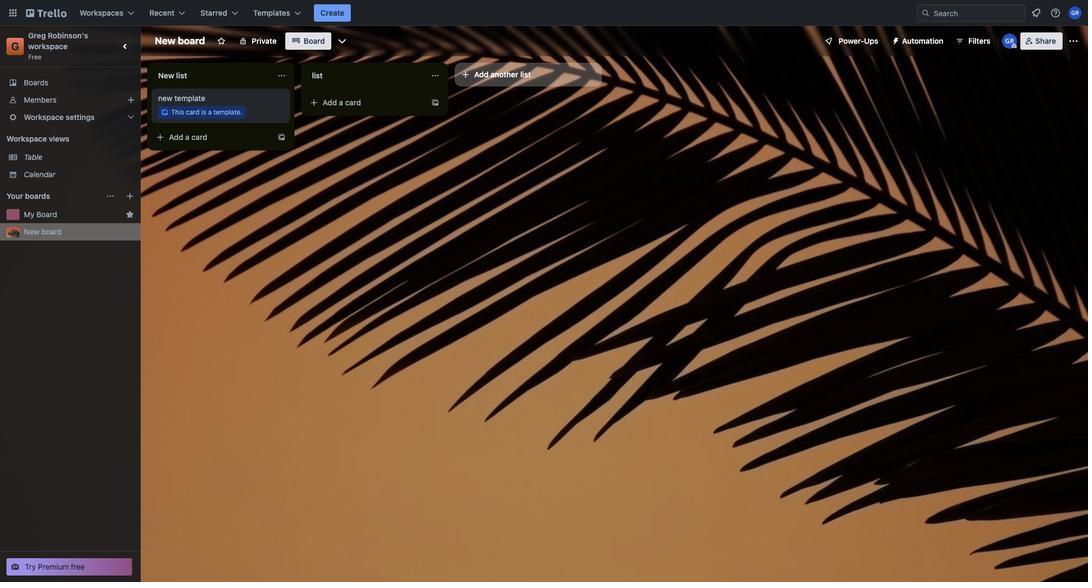 Task type: locate. For each thing, give the bounding box(es) containing it.
show menu image
[[1068, 36, 1079, 47]]

2 horizontal spatial list
[[520, 70, 531, 79]]

a right is
[[208, 108, 212, 116]]

2 vertical spatial new
[[24, 227, 39, 237]]

premium
[[38, 563, 69, 572]]

members
[[24, 95, 57, 104]]

0 horizontal spatial greg robinson (gregrobinson96) image
[[1002, 34, 1017, 49]]

0 vertical spatial add
[[474, 70, 489, 79]]

my
[[24, 210, 34, 219]]

new
[[155, 35, 176, 47], [158, 71, 174, 80], [24, 227, 39, 237]]

workspace down members
[[24, 113, 64, 122]]

recent button
[[143, 4, 192, 22]]

new list
[[158, 71, 187, 80]]

workspace for workspace views
[[6, 134, 47, 143]]

new board
[[155, 35, 205, 47], [24, 227, 62, 237]]

1 vertical spatial board
[[41, 227, 62, 237]]

add for list
[[323, 98, 337, 107]]

add inside button
[[474, 70, 489, 79]]

add board image
[[126, 192, 134, 201]]

0 vertical spatial greg robinson (gregrobinson96) image
[[1069, 6, 1082, 19]]

0 vertical spatial workspace
[[24, 113, 64, 122]]

board
[[178, 35, 205, 47], [41, 227, 62, 237]]

new template link
[[158, 93, 284, 104]]

1 horizontal spatial add a card button
[[305, 94, 427, 112]]

1 vertical spatial a
[[208, 108, 212, 116]]

g
[[11, 40, 19, 53]]

add a card down this on the top of the page
[[169, 133, 207, 142]]

add a card button for list
[[305, 94, 427, 112]]

0 vertical spatial new
[[155, 35, 176, 47]]

create button
[[314, 4, 351, 22]]

0 horizontal spatial add a card button
[[152, 129, 273, 146]]

create from template… image
[[431, 99, 440, 107], [277, 133, 286, 142]]

workspace navigation collapse icon image
[[118, 39, 133, 54]]

0 horizontal spatial list
[[176, 71, 187, 80]]

this card is a template.
[[171, 108, 242, 116]]

your boards
[[6, 192, 50, 201]]

board down my board
[[41, 227, 62, 237]]

add
[[474, 70, 489, 79], [323, 98, 337, 107], [169, 133, 183, 142]]

list right another
[[520, 70, 531, 79]]

2 vertical spatial card
[[191, 133, 207, 142]]

add left another
[[474, 70, 489, 79]]

add another list button
[[455, 63, 602, 87]]

list
[[520, 70, 531, 79], [176, 71, 187, 80], [312, 71, 323, 80]]

new down recent popup button
[[155, 35, 176, 47]]

0 vertical spatial add a card
[[323, 98, 361, 107]]

0 horizontal spatial create from template… image
[[277, 133, 286, 142]]

0 vertical spatial a
[[339, 98, 343, 107]]

starred icon image
[[126, 211, 134, 219]]

1 vertical spatial create from template… image
[[277, 133, 286, 142]]

back to home image
[[26, 4, 67, 22]]

add down list text field
[[323, 98, 337, 107]]

1 horizontal spatial a
[[208, 108, 212, 116]]

new for new board 'link'
[[24, 227, 39, 237]]

table
[[24, 153, 42, 162]]

create from template… image for new list
[[277, 133, 286, 142]]

1 horizontal spatial greg robinson (gregrobinson96) image
[[1069, 6, 1082, 19]]

power-ups
[[839, 36, 878, 45]]

create
[[320, 8, 344, 17]]

0 vertical spatial card
[[345, 98, 361, 107]]

0 vertical spatial new board
[[155, 35, 205, 47]]

free
[[71, 563, 85, 572]]

1 horizontal spatial add
[[323, 98, 337, 107]]

0 horizontal spatial new board
[[24, 227, 62, 237]]

1 vertical spatial new
[[158, 71, 174, 80]]

2 vertical spatial add
[[169, 133, 183, 142]]

a
[[339, 98, 343, 107], [208, 108, 212, 116], [185, 133, 189, 142]]

add a card for list
[[323, 98, 361, 107]]

1 vertical spatial card
[[186, 108, 199, 116]]

my board
[[24, 210, 57, 219]]

recent
[[149, 8, 174, 17]]

card down is
[[191, 133, 207, 142]]

add a card button
[[305, 94, 427, 112], [152, 129, 273, 146]]

new board down recent popup button
[[155, 35, 205, 47]]

board
[[304, 36, 325, 45], [36, 210, 57, 219]]

card for list
[[345, 98, 361, 107]]

a down list text field
[[339, 98, 343, 107]]

workspace inside workspace settings dropdown button
[[24, 113, 64, 122]]

1 horizontal spatial board
[[178, 35, 205, 47]]

list down board link at the top left of the page
[[312, 71, 323, 80]]

greg robinson's workspace free
[[28, 31, 90, 61]]

1 vertical spatial add a card
[[169, 133, 207, 142]]

starred
[[200, 8, 227, 17]]

my board link
[[24, 209, 121, 220]]

1 vertical spatial new board
[[24, 227, 62, 237]]

new down my
[[24, 227, 39, 237]]

add a card down list text field
[[323, 98, 361, 107]]

board right my
[[36, 210, 57, 219]]

1 vertical spatial greg robinson (gregrobinson96) image
[[1002, 34, 1017, 49]]

card down list text field
[[345, 98, 361, 107]]

your boards with 2 items element
[[6, 190, 101, 203]]

0 vertical spatial board
[[178, 35, 205, 47]]

workspace for workspace settings
[[24, 113, 64, 122]]

Search field
[[930, 5, 1025, 21]]

search image
[[921, 9, 930, 17]]

customize views image
[[337, 36, 348, 47]]

0 horizontal spatial a
[[185, 133, 189, 142]]

workspace
[[24, 113, 64, 122], [6, 134, 47, 143]]

1 vertical spatial add a card button
[[152, 129, 273, 146]]

another
[[490, 70, 518, 79]]

1 vertical spatial workspace
[[6, 134, 47, 143]]

new inside 'link'
[[24, 227, 39, 237]]

add a card button down list text field
[[305, 94, 427, 112]]

1 horizontal spatial add a card
[[323, 98, 361, 107]]

greg robinson (gregrobinson96) image
[[1069, 6, 1082, 19], [1002, 34, 1017, 49]]

boards
[[24, 78, 48, 87]]

template.
[[213, 108, 242, 116]]

new inside text field
[[158, 71, 174, 80]]

add a card button down this card is a template.
[[152, 129, 273, 146]]

new up new
[[158, 71, 174, 80]]

open information menu image
[[1050, 8, 1061, 18]]

list up new template
[[176, 71, 187, 80]]

calendar
[[24, 170, 55, 179]]

add down this on the top of the page
[[169, 133, 183, 142]]

calendar link
[[24, 169, 134, 180]]

1 horizontal spatial board
[[304, 36, 325, 45]]

board link
[[285, 32, 331, 50]]

greg robinson (gregrobinson96) image right the filters
[[1002, 34, 1017, 49]]

add a card
[[323, 98, 361, 107], [169, 133, 207, 142]]

card left is
[[186, 108, 199, 116]]

greg robinson (gregrobinson96) image right open information menu image
[[1069, 6, 1082, 19]]

0 horizontal spatial add a card
[[169, 133, 207, 142]]

workspace settings button
[[0, 109, 141, 126]]

1 horizontal spatial new board
[[155, 35, 205, 47]]

card for new list
[[191, 133, 207, 142]]

automation
[[902, 36, 943, 45]]

0 vertical spatial board
[[304, 36, 325, 45]]

board left customize views image
[[304, 36, 325, 45]]

power-
[[839, 36, 864, 45]]

a for list
[[339, 98, 343, 107]]

2 horizontal spatial a
[[339, 98, 343, 107]]

0 vertical spatial create from template… image
[[431, 99, 440, 107]]

1 vertical spatial add
[[323, 98, 337, 107]]

1 horizontal spatial create from template… image
[[431, 99, 440, 107]]

0 vertical spatial add a card button
[[305, 94, 427, 112]]

private button
[[232, 32, 283, 50]]

workspace settings
[[24, 113, 95, 122]]

board left the star or unstar board icon
[[178, 35, 205, 47]]

1 vertical spatial board
[[36, 210, 57, 219]]

this
[[171, 108, 184, 116]]

2 vertical spatial a
[[185, 133, 189, 142]]

a down this card is a template.
[[185, 133, 189, 142]]

2 horizontal spatial add
[[474, 70, 489, 79]]

0 horizontal spatial board
[[41, 227, 62, 237]]

card
[[345, 98, 361, 107], [186, 108, 199, 116], [191, 133, 207, 142]]

0 horizontal spatial add
[[169, 133, 183, 142]]

ups
[[864, 36, 878, 45]]

workspace up the table
[[6, 134, 47, 143]]

new board down my board
[[24, 227, 62, 237]]

starred button
[[194, 4, 245, 22]]



Task type: vqa. For each thing, say whether or not it's contained in the screenshot.
Table link
yes



Task type: describe. For each thing, give the bounding box(es) containing it.
primary element
[[0, 0, 1088, 26]]

greg robinson (gregrobinson96) image inside primary element
[[1069, 6, 1082, 19]]

1 horizontal spatial list
[[312, 71, 323, 80]]

members link
[[0, 91, 141, 109]]

0 notifications image
[[1030, 6, 1043, 19]]

table link
[[24, 152, 134, 163]]

new board link
[[24, 227, 134, 238]]

0 horizontal spatial board
[[36, 210, 57, 219]]

views
[[49, 134, 69, 143]]

list text field
[[305, 67, 424, 84]]

add a card for new list
[[169, 133, 207, 142]]

add a card button for new list
[[152, 129, 273, 146]]

star or unstar board image
[[217, 37, 226, 45]]

settings
[[66, 113, 95, 122]]

workspaces button
[[73, 4, 141, 22]]

board inside text field
[[178, 35, 205, 47]]

new template
[[158, 94, 205, 103]]

workspaces
[[80, 8, 123, 17]]

workspace
[[28, 42, 68, 51]]

filters
[[968, 36, 990, 45]]

try premium free button
[[6, 559, 132, 576]]

is
[[201, 108, 206, 116]]

new inside board name text field
[[155, 35, 176, 47]]

private
[[252, 36, 277, 45]]

new
[[158, 94, 172, 103]]

robinson's
[[48, 31, 88, 40]]

new for new list text field on the top of page
[[158, 71, 174, 80]]

add another list
[[474, 70, 531, 79]]

add for new list
[[169, 133, 183, 142]]

sm image
[[887, 32, 902, 48]]

try
[[25, 563, 36, 572]]

greg robinson's workspace link
[[28, 31, 90, 51]]

new board inside board name text field
[[155, 35, 205, 47]]

filters button
[[952, 32, 994, 50]]

new board inside 'link'
[[24, 227, 62, 237]]

share button
[[1020, 32, 1063, 50]]

power-ups button
[[817, 32, 885, 50]]

workspace views
[[6, 134, 69, 143]]

greg
[[28, 31, 46, 40]]

g link
[[6, 38, 24, 55]]

New list text field
[[152, 67, 271, 84]]

try premium free
[[25, 563, 85, 572]]

this member is an admin of this board. image
[[1012, 44, 1016, 49]]

create from template… image for list
[[431, 99, 440, 107]]

list inside button
[[520, 70, 531, 79]]

template
[[174, 94, 205, 103]]

board inside 'link'
[[41, 227, 62, 237]]

Board name text field
[[149, 32, 210, 50]]

templates
[[253, 8, 290, 17]]

boards
[[25, 192, 50, 201]]

boards link
[[0, 74, 141, 91]]

a for new list
[[185, 133, 189, 142]]

free
[[28, 53, 42, 61]]

your boards menu image
[[106, 192, 115, 201]]

your
[[6, 192, 23, 201]]

automation button
[[887, 32, 950, 50]]

share
[[1035, 36, 1056, 45]]

templates button
[[247, 4, 307, 22]]



